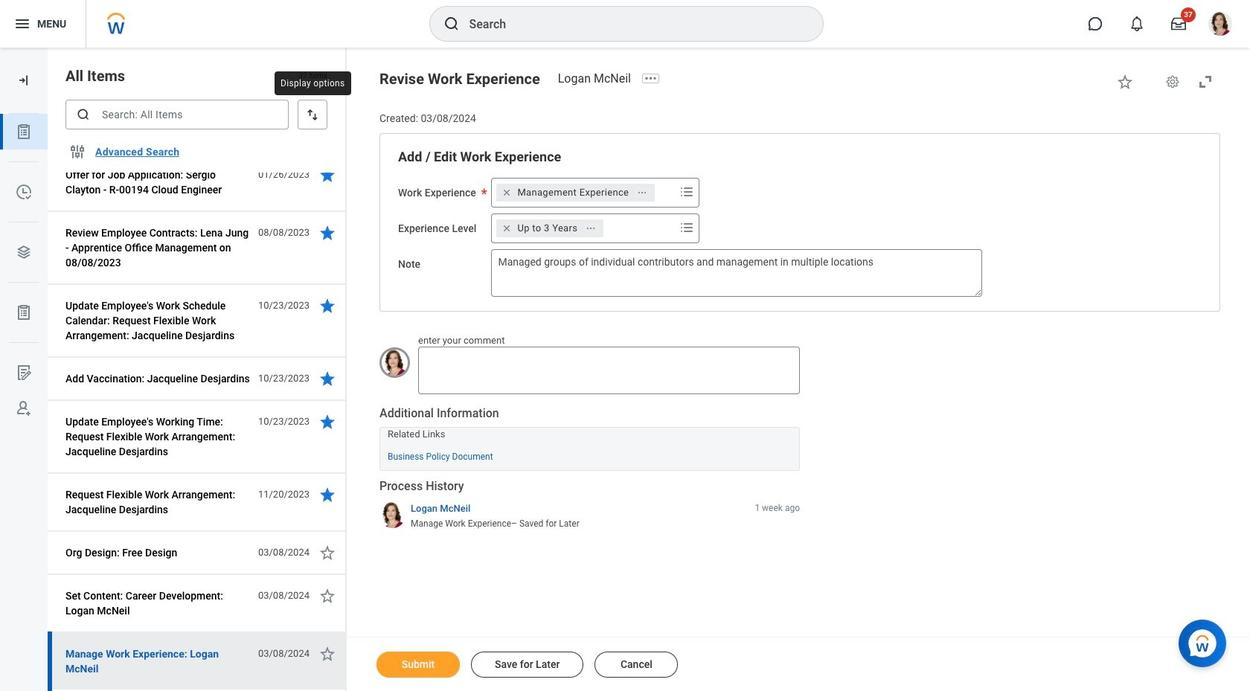 Task type: describe. For each thing, give the bounding box(es) containing it.
related actions image
[[586, 223, 597, 233]]

x small image
[[500, 185, 515, 200]]

employee's photo (logan mcneil) image
[[380, 348, 410, 378]]

profile logan mcneil image
[[1209, 12, 1233, 39]]

1 star image from the top
[[319, 370, 337, 388]]

clipboard image
[[15, 304, 33, 322]]

prompts image
[[679, 183, 697, 201]]

inbox large image
[[1172, 16, 1187, 31]]

logan mcneil element
[[558, 71, 640, 86]]

clock check image
[[15, 183, 33, 201]]

justify image
[[13, 15, 31, 33]]

perspective image
[[15, 243, 33, 261]]

management experience element
[[518, 186, 629, 199]]

additional information region
[[380, 406, 800, 471]]

related actions image
[[638, 187, 648, 198]]

2 star image from the top
[[319, 413, 337, 431]]



Task type: vqa. For each thing, say whether or not it's contained in the screenshot.
table image
no



Task type: locate. For each thing, give the bounding box(es) containing it.
Search Workday  search field
[[469, 7, 793, 40]]

search image inside item list element
[[76, 107, 91, 122]]

up to 3 years, press delete to clear value. option
[[497, 219, 604, 237]]

list
[[0, 114, 48, 427]]

fullscreen image
[[1197, 73, 1215, 91]]

star image
[[319, 370, 337, 388], [319, 413, 337, 431]]

1 horizontal spatial search image
[[443, 15, 461, 33]]

clipboard image
[[15, 123, 33, 141]]

group
[[398, 148, 1203, 297]]

None text field
[[418, 347, 800, 395]]

tooltip
[[270, 67, 356, 100]]

action bar region
[[347, 637, 1251, 692]]

up to 3 years element
[[518, 222, 578, 235]]

gear image
[[1166, 74, 1181, 89]]

0 vertical spatial search image
[[443, 15, 461, 33]]

rename image
[[15, 364, 33, 382]]

configure image
[[69, 143, 86, 161]]

0 vertical spatial star image
[[319, 370, 337, 388]]

prompts image
[[679, 219, 697, 237]]

1 vertical spatial search image
[[76, 107, 91, 122]]

Search: All Items text field
[[66, 100, 289, 130]]

user plus image
[[15, 400, 33, 418]]

None text field
[[492, 249, 983, 297]]

sort image
[[305, 107, 320, 122]]

management experience, press delete to clear value. option
[[497, 184, 655, 202]]

item list element
[[48, 0, 347, 692]]

0 horizontal spatial search image
[[76, 107, 91, 122]]

search image
[[443, 15, 461, 33], [76, 107, 91, 122]]

star image
[[1117, 73, 1135, 91], [319, 166, 337, 184], [319, 224, 337, 242], [319, 297, 337, 315], [319, 486, 337, 504], [319, 544, 337, 562], [319, 587, 337, 605], [319, 646, 337, 663]]

transformation import image
[[16, 73, 31, 88]]

process history region
[[380, 479, 800, 535]]

1 vertical spatial star image
[[319, 413, 337, 431]]

notifications large image
[[1130, 16, 1145, 31]]

x small image
[[500, 221, 515, 236]]



